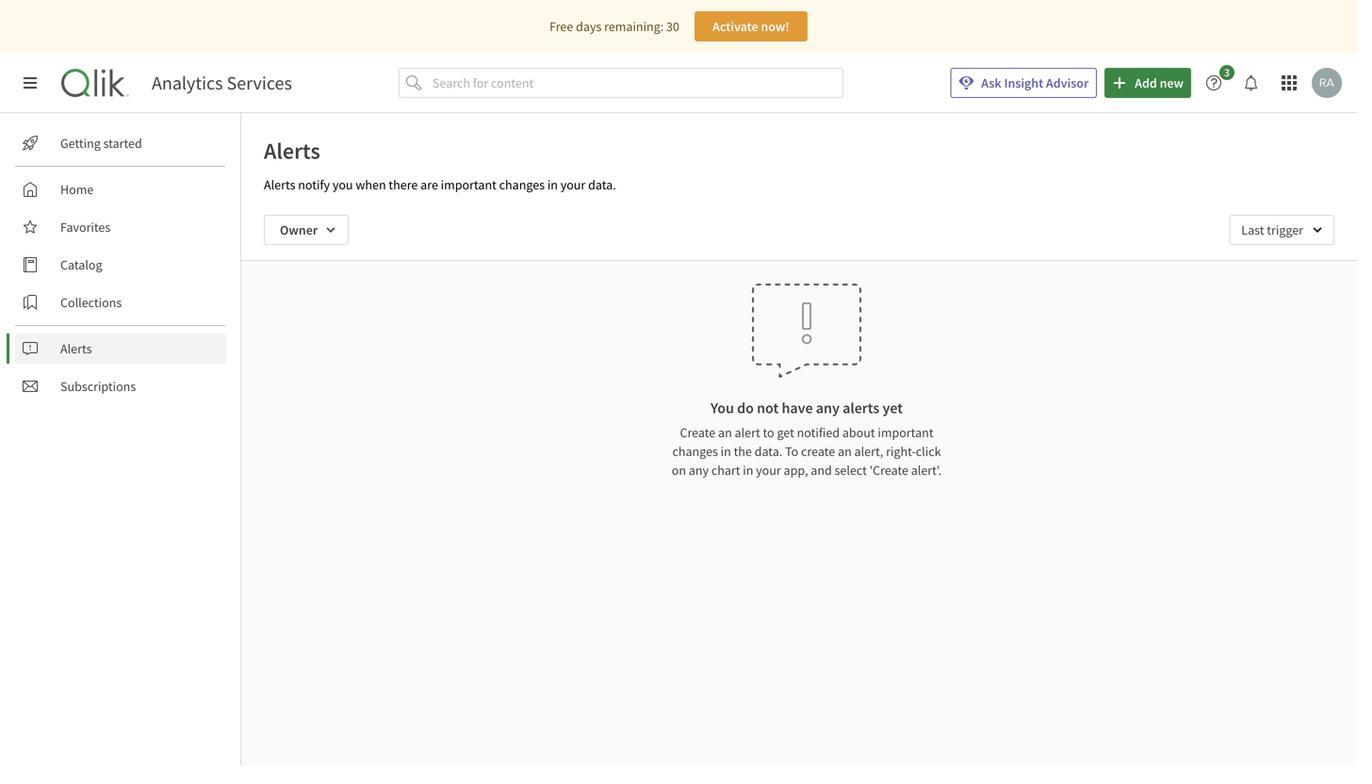 Task type: locate. For each thing, give the bounding box(es) containing it.
1 vertical spatial your
[[756, 462, 781, 479]]

getting started
[[60, 135, 142, 152]]

alerts up subscriptions
[[60, 340, 92, 357]]

1 vertical spatial any
[[689, 462, 709, 479]]

you
[[711, 399, 734, 418]]

you
[[333, 176, 353, 193]]

1 vertical spatial in
[[721, 443, 731, 460]]

analytics services element
[[152, 71, 292, 95]]

an up select
[[838, 443, 852, 460]]

an
[[718, 424, 732, 441], [838, 443, 852, 460]]

do
[[737, 399, 754, 418]]

and
[[811, 462, 832, 479]]

1 vertical spatial an
[[838, 443, 852, 460]]

remaining:
[[604, 18, 664, 35]]

right-
[[886, 443, 916, 460]]

data.
[[588, 176, 616, 193], [755, 443, 783, 460]]

collections
[[60, 294, 122, 311]]

0 vertical spatial an
[[718, 424, 732, 441]]

important
[[441, 176, 497, 193], [878, 424, 934, 441]]

alerts notify you when there are important changes in your data.
[[264, 176, 616, 193]]

not
[[757, 399, 779, 418]]

your
[[561, 176, 586, 193], [756, 462, 781, 479]]

an left "alert"
[[718, 424, 732, 441]]

changes down the create
[[673, 443, 718, 460]]

changes inside the you do not have any alerts yet create an alert to get notified about important changes in the data. to create an alert, right-click on any chart in your app, and select 'create alert'.
[[673, 443, 718, 460]]

last
[[1242, 222, 1265, 239]]

1 vertical spatial data.
[[755, 443, 783, 460]]

0 horizontal spatial an
[[718, 424, 732, 441]]

get
[[777, 424, 795, 441]]

0 horizontal spatial any
[[689, 462, 709, 479]]

1 horizontal spatial data.
[[755, 443, 783, 460]]

3
[[1225, 65, 1230, 80]]

0 vertical spatial in
[[548, 176, 558, 193]]

any up 'notified'
[[816, 399, 840, 418]]

analytics
[[152, 71, 223, 95]]

alert
[[735, 424, 761, 441]]

1 horizontal spatial in
[[721, 443, 731, 460]]

1 vertical spatial alerts
[[264, 176, 296, 193]]

any right the on
[[689, 462, 709, 479]]

alerts
[[843, 399, 880, 418]]

advisor
[[1046, 74, 1089, 91]]

getting started link
[[15, 128, 226, 158]]

alert,
[[855, 443, 884, 460]]

1 horizontal spatial an
[[838, 443, 852, 460]]

0 horizontal spatial changes
[[499, 176, 545, 193]]

1 horizontal spatial changes
[[673, 443, 718, 460]]

alerts
[[264, 137, 320, 165], [264, 176, 296, 193], [60, 340, 92, 357]]

1 vertical spatial important
[[878, 424, 934, 441]]

important up right- on the right bottom of the page
[[878, 424, 934, 441]]

changes
[[499, 176, 545, 193], [673, 443, 718, 460]]

0 horizontal spatial data.
[[588, 176, 616, 193]]

0 horizontal spatial in
[[548, 176, 558, 193]]

0 vertical spatial changes
[[499, 176, 545, 193]]

0 vertical spatial your
[[561, 176, 586, 193]]

changes right are
[[499, 176, 545, 193]]

create
[[680, 424, 716, 441]]

alerts left notify
[[264, 176, 296, 193]]

in
[[548, 176, 558, 193], [721, 443, 731, 460], [743, 462, 754, 479]]

home link
[[15, 174, 226, 205]]

app,
[[784, 462, 808, 479]]

alerts inside navigation pane "element"
[[60, 340, 92, 357]]

1 horizontal spatial your
[[756, 462, 781, 479]]

0 horizontal spatial important
[[441, 176, 497, 193]]

now!
[[761, 18, 790, 35]]

0 vertical spatial alerts
[[264, 137, 320, 165]]

getting
[[60, 135, 101, 152]]

favorites link
[[15, 212, 226, 242]]

activate now!
[[713, 18, 790, 35]]

1 vertical spatial changes
[[673, 443, 718, 460]]

2 vertical spatial alerts
[[60, 340, 92, 357]]

activate
[[713, 18, 759, 35]]

owner
[[280, 222, 318, 239]]

important inside the you do not have any alerts yet create an alert to get notified about important changes in the data. to create an alert, right-click on any chart in your app, and select 'create alert'.
[[878, 424, 934, 441]]

new
[[1160, 74, 1184, 91]]

days
[[576, 18, 602, 35]]

to
[[785, 443, 799, 460]]

0 vertical spatial any
[[816, 399, 840, 418]]

Search for content text field
[[429, 68, 844, 98]]

2 horizontal spatial in
[[743, 462, 754, 479]]

important right are
[[441, 176, 497, 193]]

alerts up notify
[[264, 137, 320, 165]]

subscriptions link
[[15, 371, 226, 402]]

30
[[667, 18, 680, 35]]

ruby anderson image
[[1312, 68, 1342, 98]]

3 button
[[1199, 65, 1241, 98]]

1 horizontal spatial important
[[878, 424, 934, 441]]

analytics services
[[152, 71, 292, 95]]

any
[[816, 399, 840, 418], [689, 462, 709, 479]]



Task type: describe. For each thing, give the bounding box(es) containing it.
free
[[550, 18, 573, 35]]

chart
[[712, 462, 741, 479]]

ask
[[982, 74, 1002, 91]]

are
[[421, 176, 438, 193]]

favorites
[[60, 219, 111, 236]]

yet
[[883, 399, 903, 418]]

there
[[389, 176, 418, 193]]

owner button
[[264, 215, 349, 245]]

subscriptions
[[60, 378, 136, 395]]

ask insight advisor button
[[951, 68, 1098, 98]]

you do not have any alerts yet create an alert to get notified about important changes in the data. to create an alert, right-click on any chart in your app, and select 'create alert'.
[[672, 399, 942, 479]]

Last trigger field
[[1230, 215, 1335, 245]]

create
[[801, 443, 836, 460]]

add
[[1135, 74, 1158, 91]]

navigation pane element
[[0, 121, 240, 409]]

ask insight advisor
[[982, 74, 1089, 91]]

add new button
[[1105, 68, 1192, 98]]

0 vertical spatial data.
[[588, 176, 616, 193]]

on
[[672, 462, 686, 479]]

have
[[782, 399, 813, 418]]

collections link
[[15, 288, 226, 318]]

notify
[[298, 176, 330, 193]]

last trigger
[[1242, 222, 1304, 239]]

home
[[60, 181, 94, 198]]

'create
[[870, 462, 909, 479]]

alerts link
[[15, 334, 226, 364]]

notified
[[797, 424, 840, 441]]

catalog link
[[15, 250, 226, 280]]

0 vertical spatial important
[[441, 176, 497, 193]]

2 vertical spatial in
[[743, 462, 754, 479]]

select
[[835, 462, 867, 479]]

click
[[916, 443, 941, 460]]

to
[[763, 424, 775, 441]]

alert'.
[[911, 462, 942, 479]]

close sidebar menu image
[[23, 75, 38, 91]]

started
[[103, 135, 142, 152]]

services
[[227, 71, 292, 95]]

data. inside the you do not have any alerts yet create an alert to get notified about important changes in the data. to create an alert, right-click on any chart in your app, and select 'create alert'.
[[755, 443, 783, 460]]

when
[[356, 176, 386, 193]]

trigger
[[1267, 222, 1304, 239]]

activate now! link
[[695, 11, 808, 41]]

filters region
[[241, 200, 1358, 260]]

insight
[[1005, 74, 1044, 91]]

add new
[[1135, 74, 1184, 91]]

the
[[734, 443, 752, 460]]

1 horizontal spatial any
[[816, 399, 840, 418]]

catalog
[[60, 256, 102, 273]]

0 horizontal spatial your
[[561, 176, 586, 193]]

free days remaining: 30
[[550, 18, 680, 35]]

about
[[843, 424, 875, 441]]

your inside the you do not have any alerts yet create an alert to get notified about important changes in the data. to create an alert, right-click on any chart in your app, and select 'create alert'.
[[756, 462, 781, 479]]



Task type: vqa. For each thing, say whether or not it's contained in the screenshot.
"application"
no



